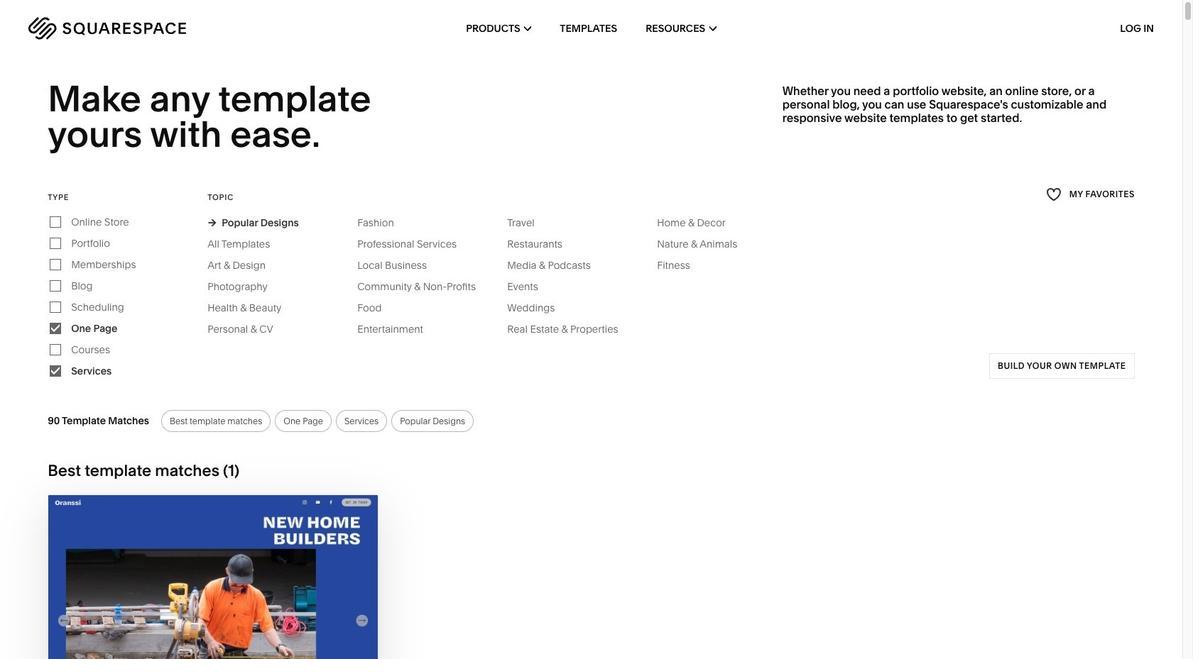 Task type: vqa. For each thing, say whether or not it's contained in the screenshot.
Oranssi image
yes



Task type: describe. For each thing, give the bounding box(es) containing it.
oranssi image
[[48, 496, 378, 660]]



